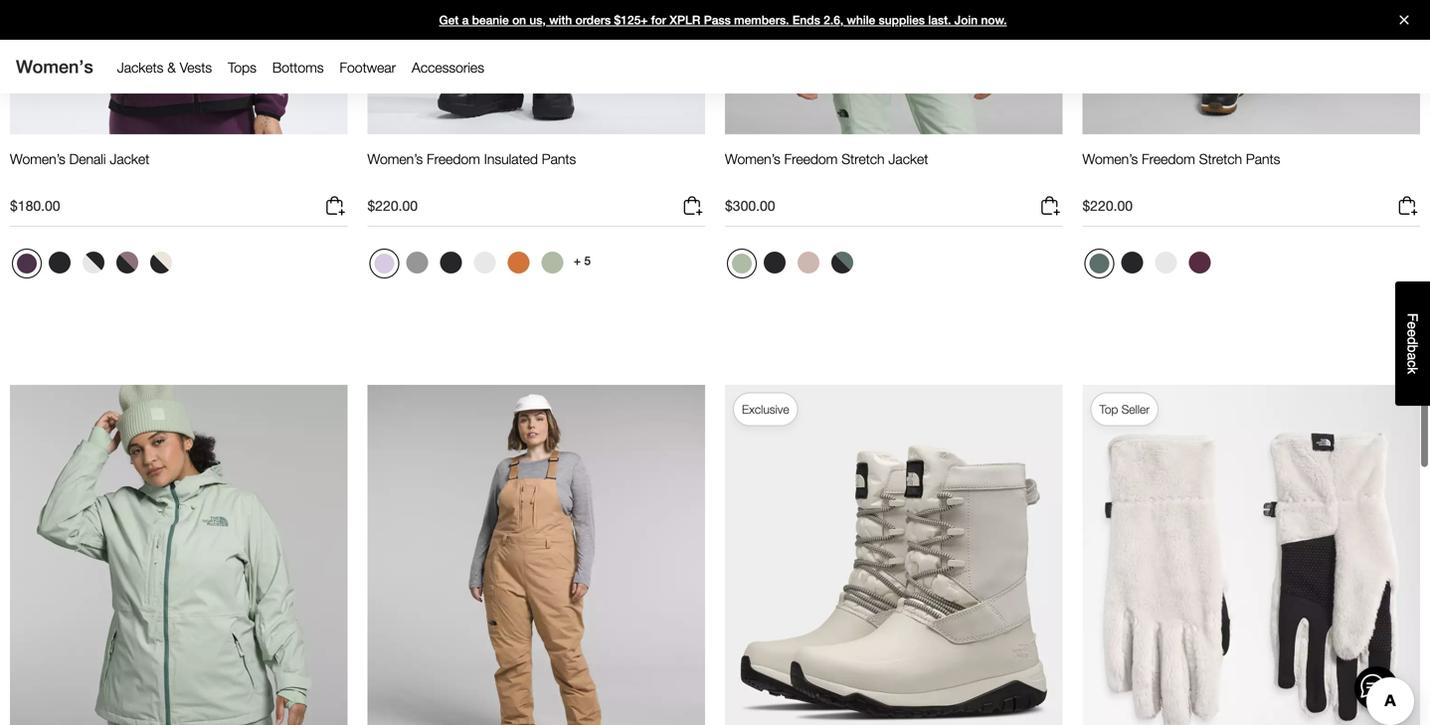 Task type: locate. For each thing, give the bounding box(es) containing it.
2 horizontal spatial freedom
[[1142, 151, 1196, 167]]

top
[[1100, 403, 1119, 417]]

pants
[[542, 151, 576, 167], [1247, 151, 1281, 167]]

footwear button
[[332, 55, 404, 81]]

2 stretch from the left
[[1200, 151, 1243, 167]]

women's for women's denali jacket
[[10, 151, 65, 167]]

0 horizontal spatial stretch
[[842, 151, 885, 167]]

stretch down women's freedom stretch pants image
[[1200, 151, 1243, 167]]

freedom for women's freedom insulated pants
[[427, 151, 480, 167]]

1 horizontal spatial $220.00 button
[[1083, 194, 1421, 227]]

pass
[[704, 13, 731, 27]]

0 horizontal spatial tnf black image
[[49, 252, 71, 274]]

0 horizontal spatial $220.00 button
[[368, 194, 705, 227]]

tnf black image left pink moss radio
[[764, 252, 786, 274]]

$300.00 button
[[725, 194, 1063, 227]]

freedom
[[427, 151, 480, 167], [785, 151, 838, 167], [1142, 151, 1196, 167]]

with
[[549, 13, 572, 27]]

TNF Medium Grey Heather radio
[[402, 247, 433, 279]]

0 horizontal spatial pants
[[542, 151, 576, 167]]

1 horizontal spatial tnf black image
[[440, 252, 462, 274]]

jacket up $300.00 dropdown button
[[889, 151, 929, 167]]

1 horizontal spatial jacket
[[889, 151, 929, 167]]

black currant purple image
[[17, 254, 37, 274]]

1 $choose color$ option group from the left
[[10, 247, 179, 287]]

get
[[439, 13, 459, 27]]

gardenia white image
[[1156, 252, 1178, 274]]

1 $220.00 from the left
[[368, 198, 418, 214]]

2 tnf black image from the left
[[440, 252, 462, 274]]

tnf black image
[[49, 252, 71, 274], [440, 252, 462, 274], [764, 252, 786, 274]]

Fawn Grey/TNF Black radio
[[111, 247, 143, 279]]

pants right insulated
[[542, 151, 576, 167]]

$220.00 button up mandarin radio
[[368, 194, 705, 227]]

e
[[1406, 322, 1421, 330], [1406, 330, 1421, 337]]

Misty Sage radio
[[537, 247, 569, 279], [727, 249, 757, 279]]

b
[[1406, 345, 1421, 353]]

pants down women's freedom stretch pants image
[[1247, 151, 1281, 167]]

tnf black image for $300.00
[[764, 252, 786, 274]]

stretch up $300.00 dropdown button
[[842, 151, 885, 167]]

1 women's from the left
[[10, 151, 65, 167]]

stretch for pants
[[1200, 151, 1243, 167]]

1 stretch from the left
[[842, 151, 885, 167]]

women's freedom stretch jacket image
[[725, 0, 1063, 134]]

tnf black image for $180.00
[[49, 252, 71, 274]]

1 horizontal spatial $220.00
[[1083, 198, 1133, 214]]

tnf black radio left gardenia white radio
[[435, 247, 467, 279]]

misty sage image down "$300.00"
[[732, 254, 752, 274]]

denali
[[69, 151, 106, 167]]

e up b at the right top
[[1406, 330, 1421, 337]]

supplies
[[879, 13, 925, 27]]

2 $220.00 button from the left
[[1083, 194, 1421, 227]]

0 horizontal spatial $220.00
[[368, 198, 418, 214]]

women's yukiona mid boots image
[[725, 385, 1063, 725]]

women's denali jacket image
[[10, 0, 348, 134]]

footwear
[[340, 59, 396, 76]]

get a beanie on us, with orders $125+ for xplr pass members. ends 2.6, while supplies last. join now.
[[439, 13, 1007, 27]]

e up d
[[1406, 322, 1421, 330]]

&
[[167, 59, 176, 76]]

tops button
[[220, 55, 265, 81]]

women's freedom insulated pants button
[[368, 150, 576, 186]]

+ 5
[[574, 254, 591, 268]]

2 freedom from the left
[[785, 151, 838, 167]]

on
[[513, 13, 526, 27]]

$220.00 button for insulated
[[368, 194, 705, 227]]

misty sage radio down "$300.00"
[[727, 249, 757, 279]]

a right get
[[462, 13, 469, 27]]

women's denali jacket button
[[10, 150, 150, 186]]

women's plus freedom stretch jacket image
[[10, 385, 348, 725]]

misty sage image for right misty sage option
[[732, 254, 752, 274]]

vests
[[180, 59, 212, 76]]

1 horizontal spatial misty sage image
[[732, 254, 752, 274]]

1 vertical spatial a
[[1406, 353, 1421, 361]]

0 horizontal spatial jacket
[[110, 151, 150, 167]]

4 women's from the left
[[1083, 151, 1139, 167]]

icy lilac image
[[375, 254, 395, 274]]

accessories
[[412, 59, 485, 76]]

tnf black image right black currant purple 'icon' on the left top of the page
[[49, 252, 71, 274]]

f e e d b a c k button
[[1396, 282, 1431, 406]]

misty sage image
[[542, 252, 564, 274], [732, 254, 752, 274]]

jackets & vests button
[[109, 55, 220, 81]]

seller
[[1122, 403, 1150, 417]]

3 tnf black radio from the left
[[759, 247, 791, 279]]

1 horizontal spatial a
[[1406, 353, 1421, 361]]

jackets & vests
[[117, 59, 212, 76]]

0 horizontal spatial a
[[462, 13, 469, 27]]

boysenberry image
[[1190, 252, 1211, 274]]

3 $choose color$ option group from the left
[[725, 247, 861, 287]]

2 horizontal spatial tnf black image
[[764, 252, 786, 274]]

4 $choose color$ option group from the left
[[1083, 247, 1218, 287]]

pants for women's freedom stretch pants
[[1247, 151, 1281, 167]]

jacket
[[110, 151, 150, 167], [889, 151, 929, 167]]

tnf black radio right black currant purple 'icon' on the left top of the page
[[44, 247, 76, 279]]

1 horizontal spatial freedom
[[785, 151, 838, 167]]

xplr
[[670, 13, 701, 27]]

women's
[[10, 151, 65, 167], [368, 151, 423, 167], [725, 151, 781, 167], [1083, 151, 1139, 167]]

1 jacket from the left
[[110, 151, 150, 167]]

k
[[1406, 367, 1421, 374]]

1 pants from the left
[[542, 151, 576, 167]]

white dune/tnf black image
[[150, 252, 172, 274]]

TNF Black radio
[[44, 247, 76, 279], [435, 247, 467, 279], [759, 247, 791, 279], [1117, 247, 1149, 279]]

0 vertical spatial a
[[462, 13, 469, 27]]

a up "k" on the right of page
[[1406, 353, 1421, 361]]

1 e from the top
[[1406, 322, 1421, 330]]

$180.00 button
[[10, 194, 348, 227]]

$220.00 for women's freedom stretch pants
[[1083, 198, 1133, 214]]

women's freedom stretch pants
[[1083, 151, 1281, 167]]

1 freedom from the left
[[427, 151, 480, 167]]

$choose color$ option group
[[10, 247, 179, 287], [368, 247, 571, 287], [725, 247, 861, 287], [1083, 247, 1218, 287]]

3 tnf black image from the left
[[764, 252, 786, 274]]

stretch inside women's freedom stretch pants button
[[1200, 151, 1243, 167]]

members.
[[734, 13, 790, 27]]

$220.00 button
[[368, 194, 705, 227], [1083, 194, 1421, 227]]

top seller
[[1100, 403, 1150, 417]]

1 $220.00 button from the left
[[368, 194, 705, 227]]

2 women's from the left
[[368, 151, 423, 167]]

$220.00 up dark sage image
[[1083, 198, 1133, 214]]

1 tnf black image from the left
[[49, 252, 71, 274]]

Mandarin radio
[[503, 247, 535, 279]]

tnf black image left gardenia white radio
[[440, 252, 462, 274]]

Dark Sage radio
[[1085, 249, 1115, 279]]

0 horizontal spatial freedom
[[427, 151, 480, 167]]

mandarin image
[[508, 252, 530, 274]]

stretch
[[842, 151, 885, 167], [1200, 151, 1243, 167]]

tnf black radio left pink moss radio
[[759, 247, 791, 279]]

while
[[847, 13, 876, 27]]

misty sage image left +
[[542, 252, 564, 274]]

misty sage radio left +
[[537, 247, 569, 279]]

1 horizontal spatial stretch
[[1200, 151, 1243, 167]]

2 $220.00 from the left
[[1083, 198, 1133, 214]]

0 horizontal spatial misty sage image
[[542, 252, 564, 274]]

stretch inside the women's freedom stretch jacket button
[[842, 151, 885, 167]]

$220.00 up icy lilac option
[[368, 198, 418, 214]]

1 tnf black radio from the left
[[44, 247, 76, 279]]

$220.00 button up boysenberry image
[[1083, 194, 1421, 227]]

a
[[462, 13, 469, 27], [1406, 353, 1421, 361]]

jacket right denali
[[110, 151, 150, 167]]

accessories button
[[404, 55, 492, 81]]

3 freedom from the left
[[1142, 151, 1196, 167]]

$220.00
[[368, 198, 418, 214], [1083, 198, 1133, 214]]

women's for women's freedom stretch jacket
[[725, 151, 781, 167]]

1 horizontal spatial pants
[[1247, 151, 1281, 167]]

gardenia white image
[[474, 252, 496, 274]]

2 e from the top
[[1406, 330, 1421, 337]]

Gardenia White radio
[[1151, 247, 1183, 279]]

3 women's from the left
[[725, 151, 781, 167]]

2 pants from the left
[[1247, 151, 1281, 167]]

tnf black radio right dark sage image
[[1117, 247, 1149, 279]]

4 tnf black radio from the left
[[1117, 247, 1149, 279]]



Task type: vqa. For each thing, say whether or not it's contained in the screenshot.
Detail shot of cuff velcro closure on the Men's '73 The North Face Parka in navy. image
no



Task type: describe. For each thing, give the bounding box(es) containing it.
2 tnf black radio from the left
[[435, 247, 467, 279]]

$choose color$ option group for $220.00
[[1083, 247, 1218, 287]]

last.
[[929, 13, 952, 27]]

now.
[[982, 13, 1007, 27]]

White Dune/TNF Black radio
[[145, 247, 177, 279]]

a inside button
[[1406, 353, 1421, 361]]

Black Currant Purple radio
[[12, 249, 42, 279]]

Icy Lilac radio
[[370, 249, 400, 279]]

f
[[1406, 313, 1421, 322]]

for
[[652, 13, 667, 27]]

$220.00 button for stretch
[[1083, 194, 1421, 227]]

women's
[[16, 56, 93, 77]]

pants for women's freedom insulated pants
[[542, 151, 576, 167]]

Gardenia White radio
[[469, 247, 501, 279]]

us,
[[530, 13, 546, 27]]

5
[[585, 254, 591, 268]]

Dark Sage/TNF Black radio
[[827, 247, 859, 279]]

$180.00
[[10, 198, 60, 214]]

women's denali jacket
[[10, 151, 150, 167]]

$220.00 for women's freedom insulated pants
[[368, 198, 418, 214]]

beanie
[[472, 13, 509, 27]]

misty sage image for the left misty sage option
[[542, 252, 564, 274]]

0 horizontal spatial misty sage radio
[[537, 247, 569, 279]]

fawn grey/tnf black image
[[116, 252, 138, 274]]

women's for women's freedom insulated pants
[[368, 151, 423, 167]]

+
[[574, 254, 581, 268]]

Boysenberry radio
[[1185, 247, 1216, 279]]

$choose color$ option group for $180.00
[[10, 247, 179, 287]]

2 jacket from the left
[[889, 151, 929, 167]]

$choose color$ option group for $300.00
[[725, 247, 861, 287]]

dark sage/tnf black image
[[832, 252, 854, 274]]

women's freedom insulated pants
[[368, 151, 576, 167]]

women's freedom stretch jacket
[[725, 151, 929, 167]]

tnf medium grey heather image
[[406, 252, 428, 274]]

d
[[1406, 337, 1421, 345]]

get a beanie on us, with orders $125+ for xplr pass members. ends 2.6, while supplies last. join now. link
[[0, 0, 1431, 40]]

tnf black radio for $180.00
[[44, 247, 76, 279]]

$125+
[[614, 13, 648, 27]]

pink moss image
[[798, 252, 820, 274]]

tops
[[228, 59, 257, 76]]

1 horizontal spatial misty sage radio
[[727, 249, 757, 279]]

freedom for women's freedom stretch jacket
[[785, 151, 838, 167]]

+ 5 button
[[571, 247, 595, 275]]

close image
[[1392, 15, 1418, 24]]

2 $choose color$ option group from the left
[[368, 247, 571, 287]]

f e e d b a c k
[[1406, 313, 1421, 374]]

exclusive
[[742, 403, 790, 417]]

ends
[[793, 13, 821, 27]]

women's freedom stretch pants button
[[1083, 150, 1281, 186]]

women's freedom stretch pants image
[[1083, 0, 1421, 134]]

women's freedom insulated pants image
[[368, 0, 705, 134]]

jackets
[[117, 59, 164, 76]]

join
[[955, 13, 978, 27]]

women's freedom stretch jacket button
[[725, 150, 929, 186]]

orders
[[576, 13, 611, 27]]

tnf black radio for $300.00
[[759, 247, 791, 279]]

stretch for jacket
[[842, 151, 885, 167]]

c
[[1406, 360, 1421, 367]]

tnf black image
[[1122, 252, 1144, 274]]

bottoms
[[273, 59, 324, 76]]

women's for women's freedom stretch pants
[[1083, 151, 1139, 167]]

$300.00
[[725, 198, 776, 214]]

tnf black radio for $220.00
[[1117, 247, 1149, 279]]

women's osito etip™ gloves image
[[1083, 385, 1421, 725]]

women's plus freedom bibs image
[[368, 385, 705, 725]]

freedom for women's freedom stretch pants
[[1142, 151, 1196, 167]]

bottoms button
[[265, 55, 332, 81]]

tnf black nature texture print-tnf black image
[[83, 252, 104, 274]]

2.6,
[[824, 13, 844, 27]]

insulated
[[484, 151, 538, 167]]

Pink Moss radio
[[793, 247, 825, 279]]

TNF Black Nature Texture Print-TNF Black radio
[[78, 247, 109, 279]]

dark sage image
[[1090, 254, 1110, 274]]



